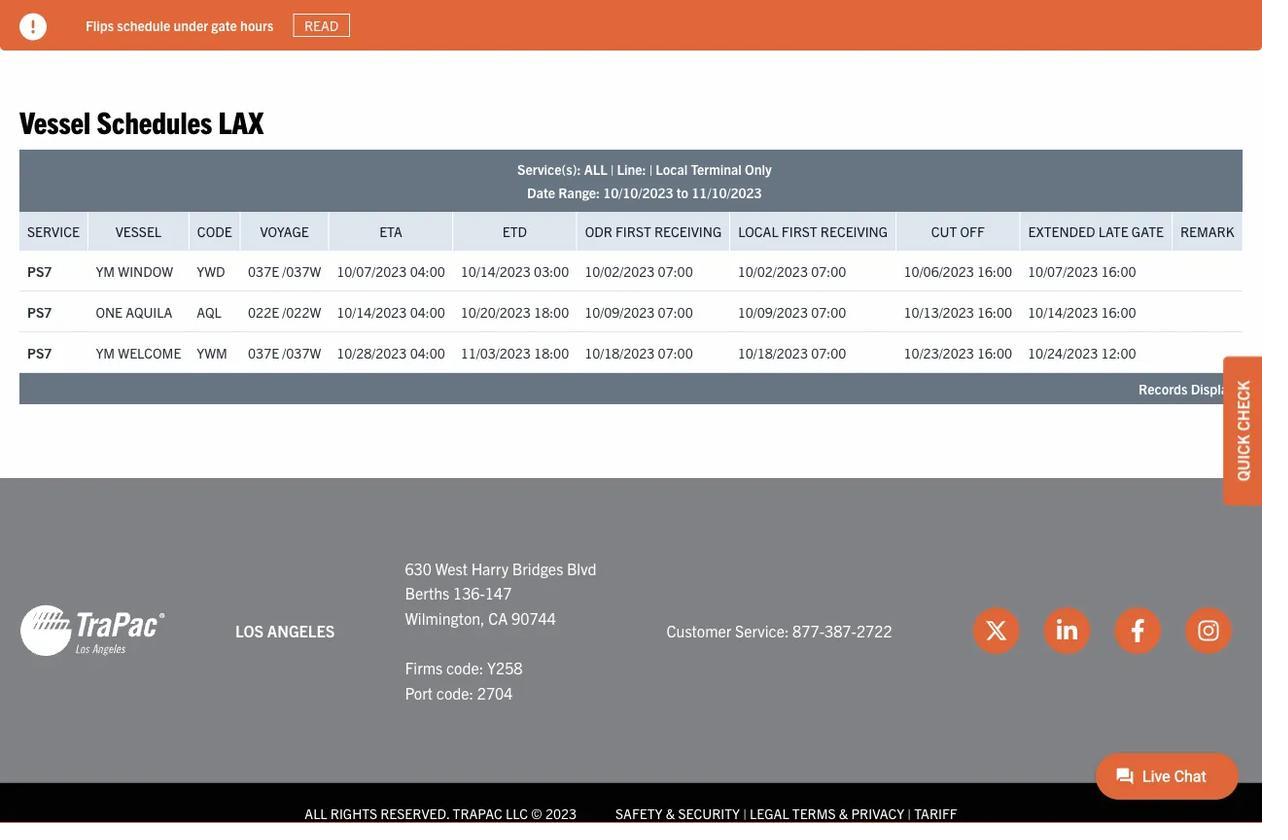 Task type: describe. For each thing, give the bounding box(es) containing it.
1 10/02/2023 07:00 from the left
[[585, 262, 693, 280]]

customer
[[667, 621, 732, 641]]

04:00 for 10/28/2023 04:00
[[410, 344, 445, 361]]

local first receiving
[[739, 223, 888, 240]]

ywd
[[197, 262, 225, 280]]

safety & security | legal terms & privacy | tariff
[[616, 805, 958, 823]]

1 10/18/2023 07:00 from the left
[[585, 344, 693, 361]]

10/28/2023
[[337, 344, 407, 361]]

blvd
[[567, 559, 597, 578]]

10/14/2023 16:00
[[1028, 303, 1137, 321]]

2704
[[477, 683, 513, 703]]

022e
[[248, 303, 279, 321]]

first for odr
[[616, 223, 652, 240]]

10/14/2023 for 10/14/2023 16:00
[[1028, 303, 1098, 321]]

legal terms & privacy link
[[750, 805, 905, 823]]

16:00 for 10/14/2023 16:00
[[1102, 303, 1137, 321]]

schedule
[[117, 16, 171, 34]]

service(s): all | line: | local terminal only date range: 10/10/2023 to 11/10/2023
[[518, 161, 772, 201]]

vessel for vessel
[[115, 223, 162, 240]]

/022w
[[282, 303, 321, 321]]

2 10/09/2023 07:00 from the left
[[738, 303, 847, 321]]

tariff link
[[915, 805, 958, 823]]

1 10/18/2023 from the left
[[585, 344, 655, 361]]

ym window
[[96, 262, 173, 280]]

wilmington,
[[405, 609, 485, 628]]

receiving for local first receiving
[[821, 223, 888, 240]]

11/10/2023
[[692, 184, 762, 201]]

| left legal
[[743, 805, 747, 823]]

legal
[[750, 805, 790, 823]]

trapac
[[453, 805, 503, 823]]

11/03/2023
[[461, 344, 531, 361]]

one
[[96, 303, 123, 321]]

los angeles image
[[19, 604, 165, 658]]

1 & from the left
[[666, 805, 675, 823]]

2 10/18/2023 07:00 from the left
[[738, 344, 847, 361]]

387-
[[825, 621, 857, 641]]

port
[[405, 683, 433, 703]]

quick check link
[[1224, 357, 1263, 506]]

terms
[[793, 805, 836, 823]]

firms code:  y258 port code:  2704
[[405, 659, 523, 703]]

ca
[[489, 609, 508, 628]]

ym for ym welcome
[[96, 344, 115, 361]]

voyage
[[260, 223, 309, 240]]

630 west harry bridges blvd berths 136-147 wilmington, ca 90744
[[405, 559, 597, 628]]

odr first receiving
[[585, 223, 722, 240]]

line:
[[617, 161, 646, 178]]

flips
[[86, 16, 114, 34]]

10/07/2023 for 10/07/2023 04:00
[[337, 262, 407, 280]]

cut off
[[932, 223, 985, 240]]

022e    /022w
[[248, 303, 321, 321]]

off
[[961, 223, 985, 240]]

| left the tariff
[[908, 805, 912, 823]]

etd
[[503, 223, 527, 240]]

10/23/2023 16:00
[[904, 344, 1013, 361]]

records
[[1139, 380, 1188, 398]]

2023
[[546, 805, 577, 823]]

1 10/09/2023 07:00 from the left
[[585, 303, 693, 321]]

2722
[[857, 621, 893, 641]]

eta
[[380, 223, 402, 240]]

1 vertical spatial code:
[[437, 683, 474, 703]]

vessel for vessel schedules lax
[[19, 102, 91, 140]]

10/13/2023
[[904, 303, 974, 321]]

service(s):
[[518, 161, 581, 178]]

remark
[[1181, 223, 1235, 240]]

quick
[[1233, 435, 1253, 482]]

©
[[531, 805, 542, 823]]

privacy
[[852, 805, 905, 823]]

/037w for 10/07/2023 04:00
[[282, 262, 321, 280]]

16:00 for 10/07/2023 16:00
[[1102, 262, 1137, 280]]

cut
[[932, 223, 958, 240]]

0 vertical spatial code:
[[446, 659, 484, 678]]

rights
[[331, 805, 377, 823]]

ps7 for one aquila
[[27, 303, 52, 321]]

service:
[[735, 621, 789, 641]]

late
[[1099, 223, 1129, 240]]

147
[[485, 584, 512, 603]]

service
[[27, 223, 80, 240]]

630
[[405, 559, 432, 578]]

to
[[677, 184, 689, 201]]

10/14/2023 03:00
[[461, 262, 569, 280]]

aquila
[[126, 303, 172, 321]]

16:00 for 10/13/2023 16:00
[[978, 303, 1013, 321]]

ym for ym window
[[96, 262, 115, 280]]

10/07/2023 for 10/07/2023 16:00
[[1028, 262, 1098, 280]]

10/07/2023 04:00
[[337, 262, 445, 280]]

10/06/2023 16:00
[[904, 262, 1013, 280]]

solid image
[[19, 13, 47, 40]]

16:00 for 10/06/2023 16:00
[[978, 262, 1013, 280]]

18:00 for 11/03/2023 18:00
[[534, 344, 569, 361]]

local inside service(s): all | line: | local terminal only date range: 10/10/2023 to 11/10/2023
[[656, 161, 688, 178]]

schedules
[[97, 102, 212, 140]]

ps7 for ym welcome
[[27, 344, 52, 361]]

10/06/2023
[[904, 262, 974, 280]]

10/20/2023 18:00
[[461, 303, 569, 321]]

10/13/2023 16:00
[[904, 303, 1013, 321]]



Task type: locate. For each thing, give the bounding box(es) containing it.
037e
[[248, 262, 279, 280], [248, 344, 279, 361]]

3 04:00 from the top
[[410, 344, 445, 361]]

04:00 up 10/28/2023 04:00
[[410, 303, 445, 321]]

2 10/02/2023 07:00 from the left
[[738, 262, 847, 280]]

all rights reserved. trapac llc © 2023
[[305, 805, 577, 823]]

1 horizontal spatial 10/02/2023
[[738, 262, 808, 280]]

first for local
[[782, 223, 818, 240]]

only
[[745, 161, 772, 178]]

2 10/09/2023 from the left
[[738, 303, 808, 321]]

1 receiving from the left
[[655, 223, 722, 240]]

0 vertical spatial 18:00
[[534, 303, 569, 321]]

1 10/02/2023 from the left
[[585, 262, 655, 280]]

10/02/2023 down the odr
[[585, 262, 655, 280]]

1 vertical spatial vessel
[[115, 223, 162, 240]]

04:00
[[410, 262, 445, 280], [410, 303, 445, 321], [410, 344, 445, 361]]

receiving for odr first receiving
[[655, 223, 722, 240]]

12:00
[[1102, 344, 1137, 361]]

037e    /037w down voyage
[[248, 262, 321, 280]]

10/18/2023 07:00
[[585, 344, 693, 361], [738, 344, 847, 361]]

10/09/2023 07:00 down the odr first receiving
[[585, 303, 693, 321]]

one aquila
[[96, 303, 172, 321]]

first
[[616, 223, 652, 240], [782, 223, 818, 240]]

tariff
[[915, 805, 958, 823]]

04:00 down 10/14/2023 04:00
[[410, 344, 445, 361]]

10/14/2023 up 10/20/2023
[[461, 262, 531, 280]]

safety & security link
[[616, 805, 740, 823]]

footer
[[0, 479, 1263, 824]]

0 horizontal spatial 10/14/2023
[[337, 303, 407, 321]]

ym left window
[[96, 262, 115, 280]]

1 10/09/2023 from the left
[[585, 303, 655, 321]]

16:00 for 10/23/2023 16:00
[[978, 344, 1013, 361]]

10/20/2023
[[461, 303, 531, 321]]

037e    /037w
[[248, 262, 321, 280], [248, 344, 321, 361]]

2 ps7 from the top
[[27, 303, 52, 321]]

odr
[[585, 223, 613, 240]]

0 horizontal spatial 10/18/2023 07:00
[[585, 344, 693, 361]]

range:
[[559, 184, 600, 201]]

10/07/2023 down eta
[[337, 262, 407, 280]]

receiving left cut
[[821, 223, 888, 240]]

1 horizontal spatial 10/09/2023
[[738, 303, 808, 321]]

10/02/2023 07:00
[[585, 262, 693, 280], [738, 262, 847, 280]]

0 horizontal spatial &
[[666, 805, 675, 823]]

quick check
[[1233, 381, 1253, 482]]

877-
[[793, 621, 825, 641]]

0 vertical spatial 037e
[[248, 262, 279, 280]]

2 18:00 from the top
[[534, 344, 569, 361]]

18:00 down 03:00
[[534, 303, 569, 321]]

1 ym from the top
[[96, 262, 115, 280]]

0 vertical spatial vessel
[[19, 102, 91, 140]]

10/09/2023
[[585, 303, 655, 321], [738, 303, 808, 321]]

1 vertical spatial 037e    /037w
[[248, 344, 321, 361]]

0 vertical spatial local
[[656, 161, 688, 178]]

0 horizontal spatial 10/02/2023 07:00
[[585, 262, 693, 280]]

1 037e    /037w from the top
[[248, 262, 321, 280]]

vessel schedules lax
[[19, 102, 264, 140]]

ym down one
[[96, 344, 115, 361]]

3 ps7 from the top
[[27, 344, 52, 361]]

1 horizontal spatial first
[[782, 223, 818, 240]]

1 horizontal spatial 10/02/2023 07:00
[[738, 262, 847, 280]]

10/14/2023 for 10/14/2023 03:00
[[461, 262, 531, 280]]

037e for ywd
[[248, 262, 279, 280]]

03:00
[[534, 262, 569, 280]]

10/14/2023 up 10/28/2023
[[337, 303, 407, 321]]

displayed
[[1191, 380, 1250, 398]]

&
[[666, 805, 675, 823], [839, 805, 849, 823]]

0 horizontal spatial vessel
[[19, 102, 91, 140]]

1 horizontal spatial 10/14/2023
[[461, 262, 531, 280]]

2 ym from the top
[[96, 344, 115, 361]]

customer service: 877-387-2722
[[667, 621, 893, 641]]

2 037e from the top
[[248, 344, 279, 361]]

1 horizontal spatial 10/07/2023
[[1028, 262, 1098, 280]]

window
[[118, 262, 173, 280]]

1 vertical spatial ym
[[96, 344, 115, 361]]

07:00
[[658, 262, 693, 280], [811, 262, 847, 280], [658, 303, 693, 321], [811, 303, 847, 321], [658, 344, 693, 361], [811, 344, 847, 361]]

10/14/2023 for 10/14/2023 04:00
[[337, 303, 407, 321]]

1 vertical spatial 04:00
[[410, 303, 445, 321]]

1 horizontal spatial vessel
[[115, 223, 162, 240]]

records displayed :
[[1139, 380, 1259, 398]]

0 horizontal spatial 10/07/2023
[[337, 262, 407, 280]]

aql
[[197, 303, 222, 321]]

all
[[584, 161, 608, 178]]

2 first from the left
[[782, 223, 818, 240]]

0 vertical spatial 037e    /037w
[[248, 262, 321, 280]]

10/02/2023 down local first receiving
[[738, 262, 808, 280]]

receiving down "to"
[[655, 223, 722, 240]]

10/14/2023
[[461, 262, 531, 280], [337, 303, 407, 321], [1028, 303, 1098, 321]]

2 & from the left
[[839, 805, 849, 823]]

ywm
[[197, 344, 228, 361]]

under
[[174, 16, 208, 34]]

11/03/2023 18:00
[[461, 344, 569, 361]]

1 horizontal spatial local
[[739, 223, 779, 240]]

10/09/2023 down the odr
[[585, 303, 655, 321]]

ym welcome
[[96, 344, 181, 361]]

0 vertical spatial ps7
[[27, 262, 52, 280]]

ym
[[96, 262, 115, 280], [96, 344, 115, 361]]

1 first from the left
[[616, 223, 652, 240]]

1 horizontal spatial 10/09/2023 07:00
[[738, 303, 847, 321]]

berths
[[405, 584, 450, 603]]

2 04:00 from the top
[[410, 303, 445, 321]]

& right "safety" on the bottom of page
[[666, 805, 675, 823]]

date
[[527, 184, 556, 201]]

receiving
[[655, 223, 722, 240], [821, 223, 888, 240]]

037e    /037w for 10/28/2023 04:00
[[248, 344, 321, 361]]

1 vertical spatial /037w
[[282, 344, 321, 361]]

1 horizontal spatial &
[[839, 805, 849, 823]]

angeles
[[267, 621, 335, 641]]

/037w for 10/28/2023 04:00
[[282, 344, 321, 361]]

read link
[[293, 13, 350, 37]]

lax
[[218, 102, 264, 140]]

16:00 up the "10/23/2023 16:00"
[[978, 303, 1013, 321]]

code: up 2704
[[446, 659, 484, 678]]

1 037e from the top
[[248, 262, 279, 280]]

hours
[[240, 16, 274, 34]]

ps7 for ym window
[[27, 262, 52, 280]]

90744
[[512, 609, 556, 628]]

security
[[678, 805, 740, 823]]

terminal
[[691, 161, 742, 178]]

los
[[235, 621, 264, 641]]

2 10/02/2023 from the left
[[738, 262, 808, 280]]

2 10/07/2023 from the left
[[1028, 262, 1098, 280]]

1 horizontal spatial receiving
[[821, 223, 888, 240]]

local down 11/10/2023
[[739, 223, 779, 240]]

1 horizontal spatial 10/18/2023
[[738, 344, 808, 361]]

0 vertical spatial 04:00
[[410, 262, 445, 280]]

/037w down /022w
[[282, 344, 321, 361]]

gate
[[211, 16, 237, 34]]

all
[[305, 805, 327, 823]]

10/09/2023 down local first receiving
[[738, 303, 808, 321]]

0 horizontal spatial 10/02/2023
[[585, 262, 655, 280]]

safety
[[616, 805, 663, 823]]

2 horizontal spatial 10/14/2023
[[1028, 303, 1098, 321]]

10/07/2023 down extended
[[1028, 262, 1098, 280]]

136-
[[453, 584, 485, 603]]

18:00 down 10/20/2023 18:00
[[534, 344, 569, 361]]

harry
[[471, 559, 509, 578]]

037e for ywm
[[248, 344, 279, 361]]

west
[[435, 559, 468, 578]]

037e down 022e
[[248, 344, 279, 361]]

& right terms
[[839, 805, 849, 823]]

2 10/18/2023 from the left
[[738, 344, 808, 361]]

2 037e    /037w from the top
[[248, 344, 321, 361]]

037e    /037w down 022e    /022w
[[248, 344, 321, 361]]

/037w up /022w
[[282, 262, 321, 280]]

local up "to"
[[656, 161, 688, 178]]

10/09/2023 07:00 down local first receiving
[[738, 303, 847, 321]]

flips schedule under gate hours
[[86, 16, 274, 34]]

1 18:00 from the top
[[534, 303, 569, 321]]

0 horizontal spatial receiving
[[655, 223, 722, 240]]

code: right port
[[437, 683, 474, 703]]

0 horizontal spatial 10/09/2023 07:00
[[585, 303, 693, 321]]

0 vertical spatial ym
[[96, 262, 115, 280]]

037e up 022e
[[248, 262, 279, 280]]

10/24/2023 12:00
[[1028, 344, 1137, 361]]

y258
[[487, 659, 523, 678]]

2 vertical spatial 04:00
[[410, 344, 445, 361]]

read
[[304, 17, 339, 34]]

04:00 for 10/07/2023 04:00
[[410, 262, 445, 280]]

1 ps7 from the top
[[27, 262, 52, 280]]

10/02/2023 07:00 down local first receiving
[[738, 262, 847, 280]]

1 /037w from the top
[[282, 262, 321, 280]]

los angeles
[[235, 621, 335, 641]]

04:00 up 10/14/2023 04:00
[[410, 262, 445, 280]]

18:00 for 10/20/2023 18:00
[[534, 303, 569, 321]]

footer containing 630 west harry bridges blvd
[[0, 479, 1263, 824]]

10/14/2023 up 10/24/2023
[[1028, 303, 1098, 321]]

1 10/07/2023 from the left
[[337, 262, 407, 280]]

1 vertical spatial ps7
[[27, 303, 52, 321]]

1 vertical spatial 037e
[[248, 344, 279, 361]]

1 vertical spatial local
[[739, 223, 779, 240]]

10/14/2023 04:00
[[337, 303, 445, 321]]

vessel up ym window at top
[[115, 223, 162, 240]]

16:00 down late
[[1102, 262, 1137, 280]]

10/10/2023
[[603, 184, 674, 201]]

local
[[656, 161, 688, 178], [739, 223, 779, 240]]

10/28/2023 04:00
[[337, 344, 445, 361]]

037e    /037w for 10/07/2023 04:00
[[248, 262, 321, 280]]

16:00 down 10/13/2023 16:00 in the top of the page
[[978, 344, 1013, 361]]

2 vertical spatial ps7
[[27, 344, 52, 361]]

reserved.
[[381, 805, 450, 823]]

10/02/2023 07:00 down the odr first receiving
[[585, 262, 693, 280]]

1 vertical spatial 18:00
[[534, 344, 569, 361]]

1 horizontal spatial 10/18/2023 07:00
[[738, 344, 847, 361]]

0 horizontal spatial 10/18/2023
[[585, 344, 655, 361]]

extended late gate
[[1029, 223, 1164, 240]]

1 04:00 from the top
[[410, 262, 445, 280]]

| right all
[[611, 161, 614, 178]]

16:00 up "12:00"
[[1102, 303, 1137, 321]]

0 vertical spatial /037w
[[282, 262, 321, 280]]

10/23/2023
[[904, 344, 974, 361]]

10/24/2023
[[1028, 344, 1098, 361]]

10/09/2023 07:00
[[585, 303, 693, 321], [738, 303, 847, 321]]

04:00 for 10/14/2023 04:00
[[410, 303, 445, 321]]

0 horizontal spatial 10/09/2023
[[585, 303, 655, 321]]

2 receiving from the left
[[821, 223, 888, 240]]

/037w
[[282, 262, 321, 280], [282, 344, 321, 361]]

16:00 down off
[[978, 262, 1013, 280]]

vessel down solid icon at the left of page
[[19, 102, 91, 140]]

0 horizontal spatial local
[[656, 161, 688, 178]]

18:00
[[534, 303, 569, 321], [534, 344, 569, 361]]

2 /037w from the top
[[282, 344, 321, 361]]

0 horizontal spatial first
[[616, 223, 652, 240]]

| right the line:
[[650, 161, 653, 178]]



Task type: vqa. For each thing, say whether or not it's contained in the screenshot.
LAX EMPTY RECEIVING           FOR Wednesday, October 4th              - Shift 1
no



